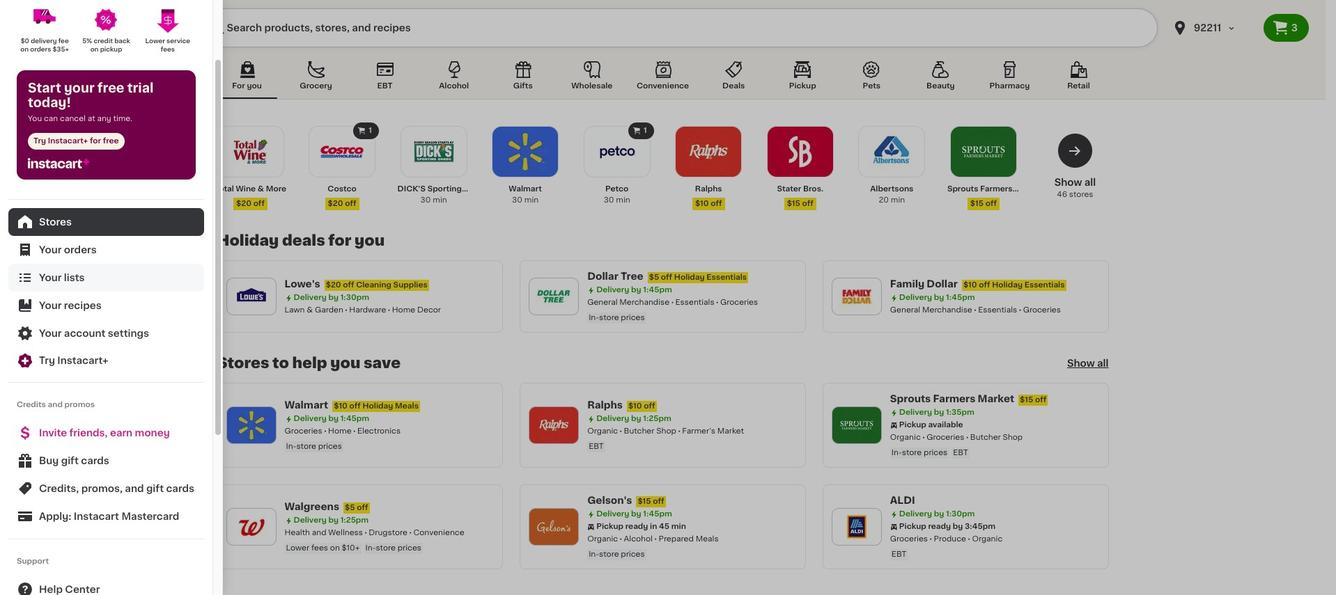 Task type: vqa. For each thing, say whether or not it's contained in the screenshot.
Size within the Belle Maison Wall Shelf With Bracket, White White, One Size
no



Task type: locate. For each thing, give the bounding box(es) containing it.
try inside try instacart+ link
[[39, 356, 55, 366]]

delivery by 1:30pm up pickup ready by 3:45pm
[[899, 511, 975, 518]]

30 for petco 30 min
[[604, 196, 614, 204]]

1
[[369, 127, 372, 134], [644, 127, 647, 134]]

2 horizontal spatial and
[[312, 530, 326, 537]]

sprouts farmers market $15 off left the 46
[[947, 185, 1042, 208]]

try for try instacart+
[[39, 356, 55, 366]]

$20
[[236, 200, 252, 208], [328, 200, 343, 208], [326, 281, 341, 289]]

1 vertical spatial free
[[103, 137, 119, 145]]

meals right prepared
[[696, 536, 719, 543]]

delivery for ralphs
[[597, 415, 629, 423]]

1 horizontal spatial alcohol
[[624, 536, 653, 543]]

off inside stater bros. $15 off
[[802, 200, 814, 208]]

$20 down costco
[[328, 200, 343, 208]]

in-store prices down tree
[[589, 314, 645, 322]]

1:45pm for dollar
[[946, 294, 975, 302]]

holiday inside the dollar tree $5 off holiday essentials
[[674, 274, 705, 281]]

organic for organic butcher shop farmer's market
[[587, 428, 618, 435]]

pets
[[863, 82, 881, 90]]

orders
[[30, 46, 51, 52], [64, 245, 97, 255]]

1 down ebt "button"
[[369, 127, 372, 134]]

0 horizontal spatial lower
[[145, 38, 165, 44]]

delivery for lowe's
[[294, 294, 327, 302]]

your orders link
[[8, 236, 204, 264]]

3 30 from the left
[[604, 196, 614, 204]]

1 horizontal spatial farmers
[[980, 185, 1013, 193]]

3:45pm
[[965, 523, 996, 531]]

0 vertical spatial fees
[[161, 46, 175, 52]]

stores inside welcome dialog
[[39, 217, 72, 227]]

delivery by 1:30pm for pickup ready by 3:45pm
[[899, 511, 975, 518]]

1:30pm down lowe's $20 off cleaning supplies
[[340, 294, 369, 302]]

by up pickup ready in 45 min
[[631, 511, 641, 518]]

and up mastercard at the bottom of the page
[[125, 484, 144, 494]]

30 inside petco 30 min
[[604, 196, 614, 204]]

on down $0 at the top left of page
[[20, 46, 29, 52]]

delivery by 1:45pm
[[597, 286, 672, 294], [899, 294, 975, 302], [294, 415, 369, 423], [597, 511, 672, 518]]

general for dollar tree
[[587, 299, 618, 307]]

1 horizontal spatial for
[[328, 233, 351, 248]]

0 horizontal spatial 1:30pm
[[340, 294, 369, 302]]

your left "lists"
[[39, 273, 62, 283]]

ready for 1:30pm
[[928, 523, 951, 531]]

1 horizontal spatial convenience
[[637, 82, 689, 90]]

and right health
[[312, 530, 326, 537]]

delivery by 1:45pm for $10
[[294, 415, 369, 423]]

min inside dick's sporting goods 30 min
[[433, 196, 447, 204]]

1 vertical spatial delivery by 1:30pm
[[899, 511, 975, 518]]

0 horizontal spatial 1:25pm
[[340, 517, 369, 525]]

more
[[266, 185, 286, 193]]

all for show all
[[1097, 359, 1109, 369]]

ebt right grocery
[[377, 82, 393, 90]]

albertsons
[[870, 185, 914, 193]]

health and wellness drugstore convenience
[[285, 530, 464, 537]]

beauty
[[927, 82, 955, 90]]

on inside 5% credit back on pickup
[[90, 46, 99, 52]]

home down "walmart $10 off holiday meals"
[[328, 428, 352, 435]]

delivery up 'pickup available'
[[899, 409, 932, 417]]

pickup down gelson's
[[597, 523, 624, 531]]

instacart+ down the cancel at the top
[[48, 137, 88, 145]]

fees left $10+
[[311, 545, 328, 553]]

family dollar $10 off holiday essentials
[[890, 279, 1065, 289]]

show inside show all 46 stores
[[1055, 178, 1082, 187]]

1 vertical spatial orders
[[64, 245, 97, 255]]

meals
[[395, 403, 419, 410], [696, 536, 719, 543]]

pickup inside button
[[789, 82, 816, 90]]

market up organic groceries butcher shop
[[978, 394, 1015, 404]]

credits
[[17, 401, 46, 409]]

market left the 46
[[1015, 185, 1042, 193]]

1 horizontal spatial walmart
[[509, 185, 542, 193]]

1 horizontal spatial general merchandise essentials groceries
[[890, 307, 1061, 314]]

gift
[[61, 456, 79, 466], [146, 484, 164, 494]]

on for $0
[[20, 46, 29, 52]]

in-store prices
[[589, 314, 645, 322], [286, 443, 342, 451], [589, 551, 645, 559]]

1 horizontal spatial sprouts
[[947, 185, 979, 193]]

prices down organic groceries butcher shop
[[924, 449, 948, 457]]

for
[[90, 137, 101, 145], [328, 233, 351, 248]]

center
[[65, 585, 100, 595]]

deals button
[[704, 59, 764, 99]]

organic groceries butcher shop
[[890, 434, 1023, 442]]

stores for stores to help you save
[[217, 356, 269, 371]]

home left decor
[[392, 307, 415, 314]]

in-store prices for walmart
[[286, 443, 342, 451]]

service
[[167, 38, 190, 44]]

pickup button
[[773, 59, 833, 99]]

help center link
[[8, 576, 204, 596]]

holiday inside "walmart $10 off holiday meals"
[[363, 403, 393, 410]]

prices down drugstore
[[398, 545, 422, 553]]

0 vertical spatial for
[[90, 137, 101, 145]]

stores left 'to'
[[217, 356, 269, 371]]

organic for organic groceries butcher shop
[[890, 434, 921, 442]]

0 vertical spatial ralphs
[[695, 185, 722, 193]]

fees
[[161, 46, 175, 52], [311, 545, 328, 553]]

delivery by 1:25pm down walgreens $5 off
[[294, 517, 369, 525]]

pickup down delivery by 1:35pm
[[899, 422, 927, 429]]

tab panel
[[210, 121, 1116, 570]]

1 horizontal spatial and
[[125, 484, 144, 494]]

by up "organic butcher shop farmer's market"
[[631, 415, 641, 423]]

pickup down aldi
[[899, 523, 927, 531]]

holiday
[[217, 233, 279, 248], [674, 274, 705, 281], [992, 281, 1023, 289], [363, 403, 393, 410]]

walgreens
[[285, 502, 339, 512]]

1:25pm
[[643, 415, 672, 423], [340, 517, 369, 525]]

0 vertical spatial 1:30pm
[[340, 294, 369, 302]]

at
[[88, 115, 95, 123]]

organic alcohol prepared meals
[[587, 536, 719, 543]]

on for 5%
[[90, 46, 99, 52]]

1 horizontal spatial 1
[[644, 127, 647, 134]]

1 vertical spatial delivery by 1:25pm
[[294, 517, 369, 525]]

welcome dialog
[[0, 0, 223, 596]]

lists
[[64, 273, 85, 283]]

1 vertical spatial you
[[355, 233, 385, 248]]

$5 up wellness
[[345, 504, 355, 512]]

1 horizontal spatial home
[[392, 307, 415, 314]]

lower inside the "lower service fees"
[[145, 38, 165, 44]]

instacart+ down account
[[57, 356, 108, 366]]

1 horizontal spatial 1:30pm
[[946, 511, 975, 518]]

settings
[[108, 329, 149, 339]]

lowe's
[[285, 279, 320, 289]]

organic for organic alcohol prepared meals
[[587, 536, 618, 543]]

alcohol left gifts
[[439, 82, 469, 90]]

0 vertical spatial sprouts farmers market $15 off
[[947, 185, 1042, 208]]

and inside tab panel
[[312, 530, 326, 537]]

lower down health
[[286, 545, 309, 553]]

delivery down walgreens
[[294, 517, 327, 525]]

1 for petco 30 min
[[644, 127, 647, 134]]

0 vertical spatial $5
[[649, 274, 659, 281]]

instacart plus image
[[28, 158, 89, 169]]

0 horizontal spatial fees
[[161, 46, 175, 52]]

1:45pm up in
[[643, 511, 672, 518]]

try instacart+ image
[[17, 353, 33, 369]]

$15
[[787, 200, 801, 208], [970, 200, 984, 208], [1020, 396, 1034, 404], [638, 498, 651, 506]]

0 horizontal spatial farmers
[[933, 394, 976, 404]]

show
[[1055, 178, 1082, 187], [1067, 359, 1095, 369]]

merchandise down tree
[[620, 299, 670, 307]]

$20 for costco
[[328, 200, 343, 208]]

cards up mastercard at the bottom of the page
[[166, 484, 194, 494]]

butcher down 1:35pm
[[970, 434, 1001, 442]]

1 vertical spatial convenience
[[413, 530, 464, 537]]

you up cleaning
[[355, 233, 385, 248]]

0 vertical spatial alcohol
[[439, 82, 469, 90]]

0 vertical spatial meals
[[395, 403, 419, 410]]

20
[[879, 196, 889, 204]]

0 horizontal spatial ralphs $10 off
[[587, 401, 655, 410]]

by for family
[[934, 294, 944, 302]]

for down at
[[90, 137, 101, 145]]

$20 up garden
[[326, 281, 341, 289]]

credits,
[[39, 484, 79, 494]]

orders down delivery
[[30, 46, 51, 52]]

by down walgreens $5 off
[[328, 517, 339, 525]]

1 vertical spatial $5
[[345, 504, 355, 512]]

$5 inside walgreens $5 off
[[345, 504, 355, 512]]

gelson's $15 off
[[587, 496, 664, 506]]

you
[[247, 82, 262, 90], [355, 233, 385, 248], [330, 356, 361, 371]]

petco 30 min
[[604, 185, 630, 204]]

by for walgreens
[[328, 517, 339, 525]]

0 vertical spatial delivery by 1:25pm
[[597, 415, 672, 423]]

1 horizontal spatial ready
[[928, 523, 951, 531]]

all inside show all 46 stores
[[1085, 178, 1096, 187]]

prices down tree
[[621, 314, 645, 322]]

dollar
[[587, 272, 618, 281], [927, 279, 958, 289]]

0 horizontal spatial convenience
[[413, 530, 464, 537]]

2 your from the top
[[39, 273, 62, 283]]

lower inside tab panel
[[286, 545, 309, 553]]

1:45pm
[[643, 286, 672, 294], [946, 294, 975, 302], [340, 415, 369, 423], [643, 511, 672, 518]]

0 horizontal spatial all
[[1085, 178, 1096, 187]]

$5
[[649, 274, 659, 281], [345, 504, 355, 512]]

0 horizontal spatial orders
[[30, 46, 51, 52]]

for inside tab panel
[[328, 233, 351, 248]]

4 your from the top
[[39, 329, 62, 339]]

0 horizontal spatial stores
[[39, 217, 72, 227]]

convenience
[[637, 82, 689, 90], [413, 530, 464, 537]]

delivery down gelson's
[[597, 511, 629, 518]]

delivery up groceries home electronics
[[294, 415, 327, 423]]

1 horizontal spatial all
[[1097, 359, 1109, 369]]

1 30 from the left
[[421, 196, 431, 204]]

try down you
[[33, 137, 46, 145]]

stores inside tab panel
[[217, 356, 269, 371]]

1:35pm
[[946, 409, 975, 417]]

$20 inside "costco $20 off"
[[328, 200, 343, 208]]

credits, promos, and gift cards
[[39, 484, 194, 494]]

merchandise for dollar tree
[[620, 299, 670, 307]]

3 your from the top
[[39, 301, 62, 311]]

in-store prices down pickup ready in 45 min
[[589, 551, 645, 559]]

2 vertical spatial you
[[330, 356, 361, 371]]

for for you
[[328, 233, 351, 248]]

alcohol down pickup ready in 45 min
[[624, 536, 653, 543]]

delivery by 1:30pm for hardware
[[294, 294, 369, 302]]

$10 inside family dollar $10 off holiday essentials
[[964, 281, 977, 289]]

on inside the $0 delivery fee on orders $35+
[[20, 46, 29, 52]]

by up the 'available' on the bottom right
[[934, 409, 944, 417]]

by down tree
[[631, 286, 641, 294]]

min inside albertsons 20 min
[[891, 196, 905, 204]]

by for lowe's
[[328, 294, 339, 302]]

1:45pm for $15
[[643, 511, 672, 518]]

pickup ready in 45 min
[[597, 523, 686, 531]]

pickup for pickup ready by 3:45pm
[[899, 523, 927, 531]]

convenience inside tab panel
[[413, 530, 464, 537]]

1 horizontal spatial on
[[90, 46, 99, 52]]

0 horizontal spatial $5
[[345, 504, 355, 512]]

1 vertical spatial gift
[[146, 484, 164, 494]]

merchandise down family dollar $10 off holiday essentials
[[922, 307, 973, 314]]

you for stores to help you save
[[330, 356, 361, 371]]

your for your account settings
[[39, 329, 62, 339]]

1 vertical spatial cards
[[166, 484, 194, 494]]

delivery by 1:45pm up pickup ready in 45 min
[[597, 511, 672, 518]]

min inside walmart 30 min
[[524, 196, 539, 204]]

& right lawn
[[307, 307, 313, 314]]

for you button
[[217, 59, 277, 99]]

1 horizontal spatial gift
[[146, 484, 164, 494]]

1 horizontal spatial $5
[[649, 274, 659, 281]]

pickup for pickup ready in 45 min
[[597, 523, 624, 531]]

0 horizontal spatial butcher
[[624, 428, 655, 435]]

your recipes
[[39, 301, 102, 311]]

delivery
[[31, 38, 57, 44]]

your account settings
[[39, 329, 149, 339]]

ready up groceries produce organic
[[928, 523, 951, 531]]

orders up "lists"
[[64, 245, 97, 255]]

show inside popup button
[[1067, 359, 1095, 369]]

1 horizontal spatial general
[[890, 307, 921, 314]]

in-
[[589, 314, 599, 322], [286, 443, 296, 451], [892, 449, 902, 457], [365, 545, 376, 553], [589, 551, 599, 559]]

your
[[39, 245, 62, 255], [39, 273, 62, 283], [39, 301, 62, 311], [39, 329, 62, 339]]

dollar left tree
[[587, 272, 618, 281]]

1:45pm for tree
[[643, 286, 672, 294]]

0 vertical spatial &
[[258, 185, 264, 193]]

1 horizontal spatial meals
[[696, 536, 719, 543]]

1:30pm for hardware
[[340, 294, 369, 302]]

0 vertical spatial free
[[97, 82, 124, 95]]

free down any
[[103, 137, 119, 145]]

in-store prices down groceries home electronics
[[286, 443, 342, 451]]

0 vertical spatial home
[[392, 307, 415, 314]]

delivery by 1:45pm up groceries home electronics
[[294, 415, 369, 423]]

2 1 from the left
[[644, 127, 647, 134]]

0 vertical spatial and
[[48, 401, 63, 409]]

delivery down aldi
[[899, 511, 932, 518]]

start your free trial today! you can cancel at any time.
[[28, 82, 154, 123]]

delivery by 1:25pm for ralphs
[[597, 415, 672, 423]]

total
[[215, 185, 234, 193]]

0 vertical spatial 1:25pm
[[643, 415, 672, 423]]

pickup ready by 3:45pm
[[899, 523, 996, 531]]

1 horizontal spatial 30
[[512, 196, 523, 204]]

ready
[[626, 523, 648, 531], [928, 523, 951, 531]]

your down your recipes
[[39, 329, 62, 339]]

meals up electronics
[[395, 403, 419, 410]]

$5 right tree
[[649, 274, 659, 281]]

pickup right deals
[[789, 82, 816, 90]]

orders inside the $0 delivery fee on orders $35+
[[30, 46, 51, 52]]

2 vertical spatial and
[[312, 530, 326, 537]]

essentials inside the dollar tree $5 off holiday essentials
[[707, 274, 747, 281]]

$20 inside lowe's $20 off cleaning supplies
[[326, 281, 341, 289]]

retail
[[1068, 82, 1090, 90]]

walmart for walmart 30 min
[[509, 185, 542, 193]]

by up garden
[[328, 294, 339, 302]]

by up groceries home electronics
[[328, 415, 339, 423]]

by up produce
[[953, 523, 963, 531]]

and
[[48, 401, 63, 409], [125, 484, 144, 494], [312, 530, 326, 537]]

store
[[599, 314, 619, 322], [296, 443, 316, 451], [902, 449, 922, 457], [376, 545, 396, 553], [599, 551, 619, 559]]

farmers
[[980, 185, 1013, 193], [933, 394, 976, 404]]

delivery by 1:30pm
[[294, 294, 369, 302], [899, 511, 975, 518]]

0 horizontal spatial home
[[328, 428, 352, 435]]

0 vertical spatial ralphs $10 off
[[695, 185, 722, 208]]

buy
[[39, 456, 59, 466]]

1 horizontal spatial merchandise
[[922, 307, 973, 314]]

by for walmart
[[328, 415, 339, 423]]

all inside popup button
[[1097, 359, 1109, 369]]

dollar right family
[[927, 279, 958, 289]]

1:30pm up pickup ready by 3:45pm
[[946, 511, 975, 518]]

1 vertical spatial fees
[[311, 545, 328, 553]]

0 horizontal spatial ralphs
[[587, 401, 623, 410]]

walmart down stores to help you save
[[285, 401, 328, 410]]

you inside button
[[247, 82, 262, 90]]

lower left service
[[145, 38, 165, 44]]

0 horizontal spatial sprouts
[[890, 394, 931, 404]]

holiday inside family dollar $10 off holiday essentials
[[992, 281, 1023, 289]]

delivery down family
[[899, 294, 932, 302]]

gift up mastercard at the bottom of the page
[[146, 484, 164, 494]]

fees inside the "lower service fees"
[[161, 46, 175, 52]]

0 horizontal spatial cards
[[81, 456, 109, 466]]

$35+
[[53, 46, 69, 52]]

show for show all
[[1067, 359, 1095, 369]]

1 vertical spatial home
[[328, 428, 352, 435]]

show for show all 46 stores
[[1055, 178, 1082, 187]]

1 ready from the left
[[626, 523, 648, 531]]

0 vertical spatial orders
[[30, 46, 51, 52]]

$10 inside "walmart $10 off holiday meals"
[[334, 403, 348, 410]]

$10+
[[342, 545, 360, 553]]

for inside welcome dialog
[[90, 137, 101, 145]]

30 inside walmart 30 min
[[512, 196, 523, 204]]

& right the wine
[[258, 185, 264, 193]]

1:45pm down the dollar tree $5 off holiday essentials
[[643, 286, 672, 294]]

0 vertical spatial sprouts
[[947, 185, 979, 193]]

1 vertical spatial ralphs $10 off
[[587, 401, 655, 410]]

stores up your orders
[[39, 217, 72, 227]]

2 ready from the left
[[928, 523, 951, 531]]

1 vertical spatial alcohol
[[624, 536, 653, 543]]

$20 down the wine
[[236, 200, 252, 208]]

cards down friends,
[[81, 456, 109, 466]]

general merchandise essentials groceries down family dollar $10 off holiday essentials
[[890, 307, 1061, 314]]

sprouts farmers market $15 off up 1:35pm
[[890, 394, 1047, 404]]

shop categories tab list
[[217, 59, 1109, 99]]

1 your from the top
[[39, 245, 62, 255]]

your down your lists
[[39, 301, 62, 311]]

for right deals
[[328, 233, 351, 248]]

0 horizontal spatial delivery by 1:30pm
[[294, 294, 369, 302]]

45
[[659, 523, 670, 531]]

hardware
[[349, 307, 386, 314]]

0 vertical spatial delivery by 1:30pm
[[294, 294, 369, 302]]

stores to help you save
[[217, 356, 401, 371]]

delivery by 1:25pm up "organic butcher shop farmer's market"
[[597, 415, 672, 423]]

1 1 from the left
[[369, 127, 372, 134]]

0 horizontal spatial general
[[587, 299, 618, 307]]

you for holiday deals for you
[[355, 233, 385, 248]]

try right try instacart+ icon
[[39, 356, 55, 366]]

1:25pm up wellness
[[340, 517, 369, 525]]

try
[[33, 137, 46, 145], [39, 356, 55, 366]]

0 vertical spatial walmart
[[509, 185, 542, 193]]

1 horizontal spatial butcher
[[970, 434, 1001, 442]]

you right for
[[247, 82, 262, 90]]

instacart image
[[47, 20, 131, 36]]

delivery by 1:30pm up garden
[[294, 294, 369, 302]]

stores
[[39, 217, 72, 227], [217, 356, 269, 371]]

your for your orders
[[39, 245, 62, 255]]

0 vertical spatial market
[[1015, 185, 1042, 193]]

0 horizontal spatial and
[[48, 401, 63, 409]]

off inside lowe's $20 off cleaning supplies
[[343, 281, 354, 289]]

0 horizontal spatial shop
[[656, 428, 676, 435]]

1 vertical spatial sprouts
[[890, 394, 931, 404]]

and right 'credits'
[[48, 401, 63, 409]]

0 vertical spatial cards
[[81, 456, 109, 466]]

0 horizontal spatial 30
[[421, 196, 431, 204]]

1:30pm for pickup ready by 3:45pm
[[946, 511, 975, 518]]

prices down groceries home electronics
[[318, 443, 342, 451]]

gift right buy
[[61, 456, 79, 466]]

merchandise for family dollar
[[922, 307, 973, 314]]

alcohol button
[[424, 59, 484, 99]]

1:25pm for ralphs
[[643, 415, 672, 423]]

0 vertical spatial convenience
[[637, 82, 689, 90]]

1 vertical spatial &
[[307, 307, 313, 314]]

2 30 from the left
[[512, 196, 523, 204]]

ebt down groceries produce organic
[[892, 551, 907, 559]]

1:45pm down "walmart $10 off holiday meals"
[[340, 415, 369, 423]]

save
[[364, 356, 401, 371]]

delivery by 1:45pm for $15
[[597, 511, 672, 518]]

farmers left the 46
[[980, 185, 1013, 193]]

on down '5%'
[[90, 46, 99, 52]]

0 horizontal spatial delivery by 1:25pm
[[294, 517, 369, 525]]

off inside total wine & more $20 off
[[253, 200, 265, 208]]

1 vertical spatial walmart
[[285, 401, 328, 410]]

free left trial
[[97, 82, 124, 95]]

farmers up 1:35pm
[[933, 394, 976, 404]]

ready left in
[[626, 523, 648, 531]]

1 vertical spatial for
[[328, 233, 351, 248]]

by for sprouts
[[934, 409, 944, 417]]

0 vertical spatial try
[[33, 137, 46, 145]]

free
[[97, 82, 124, 95], [103, 137, 119, 145]]

0 horizontal spatial ready
[[626, 523, 648, 531]]

0 vertical spatial lower
[[145, 38, 165, 44]]

min inside petco 30 min
[[616, 196, 630, 204]]

your up your lists
[[39, 245, 62, 255]]

0 vertical spatial gift
[[61, 456, 79, 466]]

1 horizontal spatial delivery by 1:25pm
[[597, 415, 672, 423]]

organic butcher shop farmer's market
[[587, 428, 744, 435]]

for
[[232, 82, 245, 90]]

1 vertical spatial meals
[[696, 536, 719, 543]]

try for try instacart+ for free
[[33, 137, 46, 145]]

0 vertical spatial instacart+
[[48, 137, 88, 145]]

fees down service
[[161, 46, 175, 52]]

1:45pm for $10
[[340, 415, 369, 423]]

0 vertical spatial farmers
[[980, 185, 1013, 193]]



Task type: describe. For each thing, give the bounding box(es) containing it.
help
[[39, 585, 63, 595]]

$0 delivery fee on orders $35+
[[20, 38, 70, 52]]

& inside total wine & more $20 off
[[258, 185, 264, 193]]

30 for walmart 30 min
[[512, 196, 523, 204]]

all for show all 46 stores
[[1085, 178, 1096, 187]]

off inside gelson's $15 off
[[653, 498, 664, 506]]

mastercard
[[122, 512, 179, 522]]

dick's sporting goods 30 min
[[398, 185, 490, 204]]

2 vertical spatial market
[[717, 428, 744, 435]]

delivery by 1:45pm for tree
[[597, 286, 672, 294]]

delivery by 1:45pm for dollar
[[899, 294, 975, 302]]

trial
[[127, 82, 154, 95]]

lower for lower service fees
[[145, 38, 165, 44]]

in
[[650, 523, 657, 531]]

credit
[[94, 38, 113, 44]]

beauty button
[[911, 59, 971, 99]]

prepared
[[659, 536, 694, 543]]

and for credits
[[48, 401, 63, 409]]

stater bros. $15 off
[[777, 185, 824, 208]]

delivery by 1:25pm for walgreens
[[294, 517, 369, 525]]

convenience inside 'button'
[[637, 82, 689, 90]]

walmart for walmart $10 off holiday meals
[[285, 401, 328, 410]]

stores for stores
[[39, 217, 72, 227]]

recipes
[[64, 301, 102, 311]]

wellness
[[328, 530, 363, 537]]

health
[[285, 530, 310, 537]]

walmart $10 off holiday meals
[[285, 401, 419, 410]]

tree
[[621, 272, 644, 281]]

wholesale button
[[562, 59, 622, 99]]

off inside walgreens $5 off
[[357, 504, 368, 512]]

$20 for lowe's
[[326, 281, 341, 289]]

grocery button
[[286, 59, 346, 99]]

your orders
[[39, 245, 97, 255]]

general merchandise essentials groceries for dollar tree
[[587, 299, 758, 307]]

credits and promos element
[[8, 419, 204, 531]]

lower for lower fees on $10+ in-store prices
[[286, 545, 309, 553]]

delivery for walgreens
[[294, 517, 327, 525]]

try instacart+
[[39, 356, 108, 366]]

show all button
[[1067, 357, 1109, 371]]

2 vertical spatial in-store prices
[[589, 551, 645, 559]]

support
[[17, 558, 49, 566]]

ready for 1:45pm
[[626, 523, 648, 531]]

convenience button
[[631, 59, 695, 99]]

1 for costco $20 off
[[369, 127, 372, 134]]

stater
[[777, 185, 801, 193]]

$15 inside stater bros. $15 off
[[787, 200, 801, 208]]

time.
[[113, 115, 132, 123]]

tab panel containing holiday deals for you
[[210, 121, 1116, 570]]

instacart+ for try instacart+ for free
[[48, 137, 88, 145]]

pickup available
[[899, 422, 963, 429]]

1 horizontal spatial orders
[[64, 245, 97, 255]]

credits and promos
[[17, 401, 95, 409]]

lawn
[[285, 307, 305, 314]]

your for your recipes
[[39, 301, 62, 311]]

wholesale
[[572, 82, 613, 90]]

sprouts inside sprouts farmers market $15 off
[[947, 185, 979, 193]]

credits, promos, and gift cards link
[[8, 475, 204, 503]]

1 horizontal spatial ralphs $10 off
[[695, 185, 722, 208]]

promos,
[[81, 484, 123, 494]]

meals inside "walmart $10 off holiday meals"
[[395, 403, 419, 410]]

instacart+ for try instacart+
[[57, 356, 108, 366]]

farmers inside sprouts farmers market $15 off
[[980, 185, 1013, 193]]

min for petco 30 min
[[616, 196, 630, 204]]

today!
[[28, 97, 71, 109]]

holiday deals for you
[[217, 233, 385, 248]]

groceries home electronics
[[285, 428, 401, 435]]

general for family dollar
[[890, 307, 921, 314]]

3 button
[[1264, 14, 1309, 42]]

1 vertical spatial ralphs
[[587, 401, 623, 410]]

pharmacy
[[990, 82, 1030, 90]]

ebt inside "button"
[[377, 82, 393, 90]]

earn
[[110, 429, 133, 438]]

fees inside tab panel
[[311, 545, 328, 553]]

show all 46 stores
[[1055, 178, 1096, 199]]

stores link
[[8, 208, 204, 236]]

money
[[135, 429, 170, 438]]

min for albertsons 20 min
[[891, 196, 905, 204]]

total wine & more $20 off
[[215, 185, 286, 208]]

0 horizontal spatial gift
[[61, 456, 79, 466]]

promos
[[64, 401, 95, 409]]

costco $20 off
[[328, 185, 357, 208]]

1 vertical spatial market
[[978, 394, 1015, 404]]

to
[[272, 356, 289, 371]]

off inside the dollar tree $5 off holiday essentials
[[661, 274, 672, 281]]

alcohol inside button
[[439, 82, 469, 90]]

for you
[[232, 82, 262, 90]]

apply:
[[39, 512, 71, 522]]

goods
[[464, 185, 490, 193]]

your lists
[[39, 273, 85, 283]]

walmart 30 min
[[509, 185, 542, 204]]

ebt button
[[355, 59, 415, 99]]

1 vertical spatial farmers
[[933, 394, 976, 404]]

$20 inside total wine & more $20 off
[[236, 200, 252, 208]]

pharmacy button
[[980, 59, 1040, 99]]

1 vertical spatial sprouts farmers market $15 off
[[890, 394, 1047, 404]]

3
[[1292, 23, 1298, 33]]

aldi
[[890, 496, 915, 506]]

1 horizontal spatial &
[[307, 307, 313, 314]]

alcohol inside tab panel
[[624, 536, 653, 543]]

for for free
[[90, 137, 101, 145]]

essentials inside family dollar $10 off holiday essentials
[[1025, 281, 1065, 289]]

your
[[64, 82, 95, 95]]

delivery for gelson's
[[597, 511, 629, 518]]

free inside start your free trial today! you can cancel at any time.
[[97, 82, 124, 95]]

apply: instacart mastercard button
[[8, 503, 204, 531]]

invite
[[39, 429, 67, 438]]

any
[[97, 115, 111, 123]]

ebt down organic groceries butcher shop
[[953, 449, 968, 457]]

lower service fees
[[145, 38, 192, 52]]

1:25pm for walgreens
[[340, 517, 369, 525]]

produce
[[934, 536, 966, 543]]

1 horizontal spatial cards
[[166, 484, 194, 494]]

general merchandise essentials groceries for family dollar
[[890, 307, 1061, 314]]

delivery for sprouts
[[899, 409, 932, 417]]

invite friends, earn money link
[[8, 419, 204, 447]]

instacart
[[74, 512, 119, 522]]

pickup for pickup
[[789, 82, 816, 90]]

in-store prices for dollar
[[589, 314, 645, 322]]

pickup
[[100, 46, 122, 52]]

0 horizontal spatial dollar
[[587, 272, 618, 281]]

you
[[28, 115, 42, 123]]

$5 inside the dollar tree $5 off holiday essentials
[[649, 274, 659, 281]]

off inside "costco $20 off"
[[345, 200, 356, 208]]

delivery for walmart
[[294, 415, 327, 423]]

retail button
[[1049, 59, 1109, 99]]

your recipes link
[[8, 292, 204, 320]]

lowe's $20 off cleaning supplies
[[285, 279, 428, 289]]

prices down organic alcohol prepared meals
[[621, 551, 645, 559]]

30 inside dick's sporting goods 30 min
[[421, 196, 431, 204]]

buy gift cards
[[39, 456, 109, 466]]

$0
[[21, 38, 29, 44]]

by up pickup ready by 3:45pm
[[934, 511, 944, 518]]

groceries produce organic
[[890, 536, 1003, 543]]

$15 inside gelson's $15 off
[[638, 498, 651, 506]]

sporting
[[428, 185, 462, 193]]

try instacart+ for free
[[33, 137, 119, 145]]

pickup for pickup available
[[899, 422, 927, 429]]

gifts
[[513, 82, 533, 90]]

by for ralphs
[[631, 415, 641, 423]]

fee
[[58, 38, 69, 44]]

5% credit back on pickup
[[82, 38, 132, 52]]

market inside sprouts farmers market $15 off
[[1015, 185, 1042, 193]]

and for health
[[312, 530, 326, 537]]

by for gelson's
[[631, 511, 641, 518]]

grocery
[[300, 82, 332, 90]]

pets button
[[842, 59, 902, 99]]

wine
[[236, 185, 256, 193]]

start
[[28, 82, 61, 95]]

1 horizontal spatial shop
[[1003, 434, 1023, 442]]

46
[[1057, 191, 1067, 199]]

delivery for dollar
[[597, 286, 629, 294]]

delivery for family
[[899, 294, 932, 302]]

min for walmart 30 min
[[524, 196, 539, 204]]

friends,
[[69, 429, 108, 438]]

try instacart+ link
[[8, 348, 204, 374]]

off inside family dollar $10 off holiday essentials
[[979, 281, 990, 289]]

albertsons 20 min
[[870, 185, 914, 204]]

your for your lists
[[39, 273, 62, 283]]

cleaning
[[356, 281, 392, 289]]

2 horizontal spatial on
[[330, 545, 340, 553]]

1 horizontal spatial ralphs
[[695, 185, 722, 193]]

1 horizontal spatial dollar
[[927, 279, 958, 289]]

by for dollar
[[631, 286, 641, 294]]

off inside "walmart $10 off holiday meals"
[[349, 403, 361, 410]]

5%
[[82, 38, 92, 44]]

ebt up gelson's
[[589, 443, 604, 451]]



